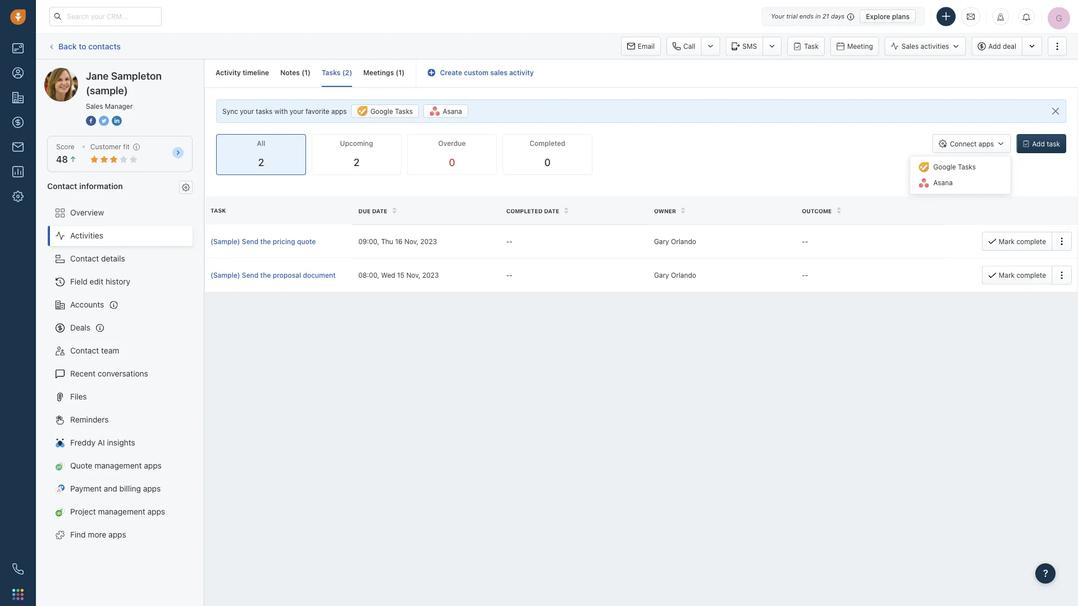 Task type: describe. For each thing, give the bounding box(es) containing it.
08:00,
[[359, 272, 379, 279]]

google tasks button
[[351, 105, 419, 118]]

activity timeline
[[216, 69, 269, 77]]

google tasks inside button
[[371, 107, 413, 115]]

find more apps
[[70, 531, 126, 540]]

nov, for 15
[[407, 272, 421, 279]]

sales for sales activities
[[902, 42, 919, 50]]

create
[[440, 69, 462, 77]]

trial
[[787, 13, 798, 20]]

completed for completed
[[530, 140, 565, 148]]

field
[[70, 277, 88, 287]]

outcome
[[802, 208, 832, 214]]

task button
[[788, 37, 825, 56]]

to
[[79, 41, 86, 51]]

sync your tasks with your favorite apps
[[222, 107, 347, 115]]

add task
[[1033, 140, 1061, 148]]

meetings
[[363, 69, 394, 77]]

files
[[70, 392, 87, 402]]

information
[[79, 181, 123, 191]]

quote
[[297, 238, 316, 246]]

facebook circled image
[[86, 115, 96, 127]]

) for meetings ( 1 )
[[402, 69, 405, 77]]

09:00, thu 16 nov, 2023
[[359, 238, 437, 246]]

favorite
[[306, 107, 330, 115]]

sms
[[743, 42, 757, 50]]

sales for sales manager
[[86, 102, 103, 110]]

1 vertical spatial asana
[[934, 179, 953, 187]]

recent
[[70, 369, 96, 379]]

task inside 'button'
[[804, 42, 819, 50]]

sales activities
[[902, 42, 950, 50]]

( for notes
[[302, 69, 305, 77]]

1 horizontal spatial jane
[[86, 70, 109, 82]]

back to contacts link
[[47, 38, 121, 55]]

1 vertical spatial task
[[211, 207, 226, 214]]

( for meetings
[[396, 69, 399, 77]]

upcoming
[[340, 140, 373, 148]]

and
[[104, 485, 117, 494]]

customer fit
[[90, 143, 130, 151]]

email image
[[967, 12, 975, 21]]

with
[[275, 107, 288, 115]]

back to contacts
[[58, 41, 121, 51]]

sales
[[491, 69, 508, 77]]

) for tasks ( 2 )
[[349, 69, 352, 77]]

(sample) send the pricing quote link
[[211, 237, 347, 247]]

1 your from the left
[[240, 107, 254, 115]]

days
[[831, 13, 845, 20]]

contact for contact details
[[70, 254, 99, 263]]

project management apps
[[70, 508, 165, 517]]

phone element
[[7, 558, 29, 581]]

1 vertical spatial google
[[934, 163, 956, 171]]

gary for 09:00, thu 16 nov, 2023
[[654, 238, 669, 246]]

1 vertical spatial google tasks
[[934, 163, 976, 171]]

wed
[[381, 272, 395, 279]]

activities
[[70, 231, 103, 240]]

score
[[56, 143, 75, 151]]

in
[[816, 13, 821, 20]]

team
[[101, 346, 119, 356]]

mark complete for 09:00, thu 16 nov, 2023
[[999, 238, 1047, 246]]

find
[[70, 531, 86, 540]]

contact details
[[70, 254, 125, 263]]

connect
[[950, 140, 977, 148]]

field edit history
[[70, 277, 130, 287]]

1 for notes ( 1 )
[[305, 69, 308, 77]]

freshworks switcher image
[[12, 589, 24, 601]]

custom
[[464, 69, 489, 77]]

accounts
[[70, 300, 104, 310]]

0 horizontal spatial jane
[[67, 68, 84, 77]]

quote
[[70, 462, 92, 471]]

tasks ( 2 )
[[322, 69, 352, 77]]

activities
[[921, 42, 950, 50]]

deal
[[1003, 42, 1017, 50]]

16
[[395, 238, 403, 246]]

document
[[303, 272, 336, 279]]

sync
[[222, 107, 238, 115]]

( for tasks
[[342, 69, 345, 77]]

15
[[397, 272, 405, 279]]

meeting button
[[831, 37, 880, 56]]

gary orlando for 08:00, wed 15 nov, 2023
[[654, 272, 697, 279]]

activity
[[216, 69, 241, 77]]

Search your CRM... text field
[[49, 7, 162, 26]]

apps right favorite
[[331, 107, 347, 115]]

apps up payment and billing apps
[[144, 462, 162, 471]]

email
[[638, 42, 655, 50]]

proposal
[[273, 272, 301, 279]]

gary orlando for 09:00, thu 16 nov, 2023
[[654, 238, 697, 246]]

2023 for 08:00, wed 15 nov, 2023
[[422, 272, 439, 279]]

connect apps button
[[933, 134, 1011, 153]]

48
[[56, 154, 68, 165]]

sms button
[[726, 37, 763, 56]]

mark complete button for 09:00, thu 16 nov, 2023
[[982, 232, 1052, 251]]

meeting
[[848, 42, 873, 50]]

21
[[823, 13, 830, 20]]

history
[[106, 277, 130, 287]]

2 horizontal spatial tasks
[[958, 163, 976, 171]]

contact team
[[70, 346, 119, 356]]

more
[[88, 531, 106, 540]]

mng settings image
[[182, 184, 190, 191]]

sales manager
[[86, 102, 133, 110]]

overdue
[[438, 140, 466, 148]]

explore plans link
[[860, 10, 916, 23]]

0 horizontal spatial tasks
[[322, 69, 341, 77]]

apps inside button
[[979, 140, 994, 148]]

the for proposal
[[260, 272, 271, 279]]

tasks inside button
[[395, 107, 413, 115]]

date for completed date
[[544, 208, 559, 214]]

thu
[[381, 238, 393, 246]]

connect apps button
[[933, 134, 1011, 153]]

contact information
[[47, 181, 123, 191]]

add for add task
[[1033, 140, 1045, 148]]

add deal
[[989, 42, 1017, 50]]

asana button
[[424, 105, 469, 118]]

mark for 09:00, thu 16 nov, 2023
[[999, 238, 1015, 246]]

mark for 08:00, wed 15 nov, 2023
[[999, 272, 1015, 279]]

send for proposal
[[242, 272, 259, 279]]

plans
[[893, 12, 910, 20]]

contact for contact team
[[70, 346, 99, 356]]

overview
[[70, 208, 104, 217]]

) for notes ( 1 )
[[308, 69, 311, 77]]

linkedin circled image
[[112, 115, 122, 127]]

ai
[[98, 438, 105, 448]]

details
[[101, 254, 125, 263]]

twitter circled image
[[99, 115, 109, 127]]

timeline
[[243, 69, 269, 77]]



Task type: locate. For each thing, give the bounding box(es) containing it.
1 horizontal spatial (
[[342, 69, 345, 77]]

management
[[95, 462, 142, 471], [98, 508, 145, 517]]

(sample) up manager
[[127, 68, 159, 77]]

08:00, wed 15 nov, 2023
[[359, 272, 439, 279]]

1
[[305, 69, 308, 77], [399, 69, 402, 77]]

management down payment and billing apps
[[98, 508, 145, 517]]

1 orlando from the top
[[671, 238, 697, 246]]

manager
[[105, 102, 133, 110]]

apps right billing
[[143, 485, 161, 494]]

2023 right 15
[[422, 272, 439, 279]]

deals
[[70, 323, 90, 333]]

2 the from the top
[[260, 272, 271, 279]]

2 for upcoming
[[354, 157, 360, 169]]

2 vertical spatial tasks
[[958, 163, 976, 171]]

) right notes
[[308, 69, 311, 77]]

asana up overdue
[[443, 107, 462, 115]]

1 for meetings ( 1 )
[[399, 69, 402, 77]]

1 horizontal spatial 0
[[545, 157, 551, 169]]

) left meetings
[[349, 69, 352, 77]]

1 vertical spatial orlando
[[671, 272, 697, 279]]

1 horizontal spatial your
[[290, 107, 304, 115]]

jane sampleton (sample) down the contacts
[[67, 68, 159, 77]]

explore plans
[[866, 12, 910, 20]]

the left proposal
[[260, 272, 271, 279]]

add for add deal
[[989, 42, 1001, 50]]

(sample)
[[211, 238, 240, 246], [211, 272, 240, 279]]

0 horizontal spatial date
[[372, 208, 387, 214]]

0 vertical spatial asana
[[443, 107, 462, 115]]

0 vertical spatial add
[[989, 42, 1001, 50]]

create custom sales activity
[[440, 69, 534, 77]]

0 vertical spatial mark complete
[[999, 238, 1047, 246]]

back
[[58, 41, 77, 51]]

1 vertical spatial management
[[98, 508, 145, 517]]

customer
[[90, 143, 121, 151]]

1 complete from the top
[[1017, 238, 1047, 246]]

sales left activities
[[902, 42, 919, 50]]

gary for 08:00, wed 15 nov, 2023
[[654, 272, 669, 279]]

reminders
[[70, 415, 109, 425]]

nov, right 16
[[405, 238, 419, 246]]

orlando
[[671, 238, 697, 246], [671, 272, 697, 279]]

1 vertical spatial contact
[[70, 254, 99, 263]]

1 vertical spatial tasks
[[395, 107, 413, 115]]

tasks down connect
[[958, 163, 976, 171]]

due
[[359, 208, 371, 214]]

)
[[308, 69, 311, 77], [349, 69, 352, 77], [402, 69, 405, 77]]

call
[[684, 42, 696, 50]]

your right the sync
[[240, 107, 254, 115]]

billing
[[119, 485, 141, 494]]

2 vertical spatial contact
[[70, 346, 99, 356]]

1 1 from the left
[[305, 69, 308, 77]]

nov, for 16
[[405, 238, 419, 246]]

edit
[[90, 277, 103, 287]]

1 ( from the left
[[302, 69, 305, 77]]

48 button
[[56, 154, 77, 165]]

0 vertical spatial complete
[[1017, 238, 1047, 246]]

0 vertical spatial the
[[260, 238, 271, 246]]

2 (sample) from the top
[[211, 272, 240, 279]]

task down your trial ends in 21 days
[[804, 42, 819, 50]]

management up payment and billing apps
[[95, 462, 142, 471]]

pricing
[[273, 238, 295, 246]]

0 horizontal spatial google
[[371, 107, 393, 115]]

add inside button
[[1033, 140, 1045, 148]]

0 horizontal spatial )
[[308, 69, 311, 77]]

jane sampleton (sample) up manager
[[86, 70, 162, 96]]

google inside button
[[371, 107, 393, 115]]

1 vertical spatial (sample)
[[86, 84, 128, 96]]

2 mark from the top
[[999, 272, 1015, 279]]

2 mark complete from the top
[[999, 272, 1047, 279]]

1 vertical spatial nov,
[[407, 272, 421, 279]]

quote management apps
[[70, 462, 162, 471]]

(sample)
[[127, 68, 159, 77], [86, 84, 128, 96]]

fit
[[123, 143, 130, 151]]

0 for overdue
[[449, 157, 455, 169]]

contact for contact information
[[47, 181, 77, 191]]

1 right meetings
[[399, 69, 402, 77]]

add left task
[[1033, 140, 1045, 148]]

0 horizontal spatial google tasks
[[371, 107, 413, 115]]

1 vertical spatial mark complete button
[[982, 266, 1052, 285]]

add inside button
[[989, 42, 1001, 50]]

1 vertical spatial sales
[[86, 102, 103, 110]]

complete for 08:00, wed 15 nov, 2023
[[1017, 272, 1047, 279]]

1 vertical spatial gary orlando
[[654, 272, 697, 279]]

2 gary orlando from the top
[[654, 272, 697, 279]]

completed
[[530, 140, 565, 148], [506, 208, 543, 214]]

the for pricing
[[260, 238, 271, 246]]

1 send from the top
[[242, 238, 259, 246]]

nov,
[[405, 238, 419, 246], [407, 272, 421, 279]]

apps right more
[[109, 531, 126, 540]]

1 the from the top
[[260, 238, 271, 246]]

jane sampleton (sample)
[[67, 68, 159, 77], [86, 70, 162, 96]]

0 horizontal spatial your
[[240, 107, 254, 115]]

notes ( 1 )
[[280, 69, 311, 77]]

activity
[[509, 69, 534, 77]]

( right meetings
[[396, 69, 399, 77]]

call link
[[667, 37, 701, 56]]

management for project
[[98, 508, 145, 517]]

sampleton down the contacts
[[86, 68, 125, 77]]

1 mark complete from the top
[[999, 238, 1047, 246]]

) right meetings
[[402, 69, 405, 77]]

mark complete button for 08:00, wed 15 nov, 2023
[[982, 266, 1052, 285]]

tasks right notes ( 1 )
[[322, 69, 341, 77]]

your
[[240, 107, 254, 115], [290, 107, 304, 115]]

2 0 from the left
[[545, 157, 551, 169]]

0 vertical spatial completed
[[530, 140, 565, 148]]

1 horizontal spatial task
[[804, 42, 819, 50]]

task
[[1047, 140, 1061, 148]]

2 down all
[[258, 157, 264, 169]]

0 horizontal spatial 0
[[449, 157, 455, 169]]

1 vertical spatial send
[[242, 272, 259, 279]]

jane down the contacts
[[86, 70, 109, 82]]

google down "meetings ( 1 )"
[[371, 107, 393, 115]]

1 mark from the top
[[999, 238, 1015, 246]]

1 horizontal spatial )
[[349, 69, 352, 77]]

2 horizontal spatial (
[[396, 69, 399, 77]]

1 horizontal spatial google tasks
[[934, 163, 976, 171]]

0 vertical spatial nov,
[[405, 238, 419, 246]]

google tasks down connect
[[934, 163, 976, 171]]

0 for completed
[[545, 157, 551, 169]]

project
[[70, 508, 96, 517]]

orlando for 08:00, wed 15 nov, 2023
[[671, 272, 697, 279]]

1 horizontal spatial asana
[[934, 179, 953, 187]]

send for pricing
[[242, 238, 259, 246]]

2 left meetings
[[345, 69, 349, 77]]

0 horizontal spatial asana
[[443, 107, 462, 115]]

contact down the activities on the top
[[70, 254, 99, 263]]

1 vertical spatial mark complete
[[999, 272, 1047, 279]]

freddy ai insights
[[70, 438, 135, 448]]

completed date
[[506, 208, 559, 214]]

sales activities button
[[885, 37, 972, 56], [885, 37, 966, 56]]

0
[[449, 157, 455, 169], [545, 157, 551, 169]]

completed for completed date
[[506, 208, 543, 214]]

2 your from the left
[[290, 107, 304, 115]]

insights
[[107, 438, 135, 448]]

2 1 from the left
[[399, 69, 402, 77]]

1 0 from the left
[[449, 157, 455, 169]]

1 vertical spatial (sample)
[[211, 272, 240, 279]]

2023 right 16
[[421, 238, 437, 246]]

2 date from the left
[[544, 208, 559, 214]]

add deal button
[[972, 37, 1022, 56]]

0 vertical spatial 2023
[[421, 238, 437, 246]]

0 horizontal spatial (
[[302, 69, 305, 77]]

complete for 09:00, thu 16 nov, 2023
[[1017, 238, 1047, 246]]

0 vertical spatial (sample)
[[127, 68, 159, 77]]

0 vertical spatial mark complete button
[[982, 232, 1052, 251]]

0 horizontal spatial 2
[[258, 157, 264, 169]]

0 vertical spatial mark
[[999, 238, 1015, 246]]

payment and billing apps
[[70, 485, 161, 494]]

1 date from the left
[[372, 208, 387, 214]]

2 for all
[[258, 157, 264, 169]]

1 right notes
[[305, 69, 308, 77]]

1 (sample) from the top
[[211, 238, 240, 246]]

contact down 48
[[47, 181, 77, 191]]

explore
[[866, 12, 891, 20]]

jane down to
[[67, 68, 84, 77]]

0 vertical spatial sales
[[902, 42, 919, 50]]

payment
[[70, 485, 102, 494]]

-
[[506, 238, 510, 246], [510, 238, 513, 246], [802, 238, 805, 246], [805, 238, 809, 246], [506, 272, 510, 279], [510, 272, 513, 279], [802, 272, 805, 279], [805, 272, 809, 279]]

apps right connect
[[979, 140, 994, 148]]

0 up completed date
[[545, 157, 551, 169]]

google
[[371, 107, 393, 115], [934, 163, 956, 171]]

complete
[[1017, 238, 1047, 246], [1017, 272, 1047, 279]]

0 vertical spatial google
[[371, 107, 393, 115]]

google tasks down "meetings ( 1 )"
[[371, 107, 413, 115]]

orlando for 09:00, thu 16 nov, 2023
[[671, 238, 697, 246]]

0 horizontal spatial 1
[[305, 69, 308, 77]]

phone image
[[12, 564, 24, 575]]

mark complete for 08:00, wed 15 nov, 2023
[[999, 272, 1047, 279]]

1 horizontal spatial date
[[544, 208, 559, 214]]

1 vertical spatial mark
[[999, 272, 1015, 279]]

0 vertical spatial (sample)
[[211, 238, 240, 246]]

1 mark complete button from the top
[[982, 232, 1052, 251]]

0 vertical spatial gary
[[654, 238, 669, 246]]

2 ) from the left
[[349, 69, 352, 77]]

2 orlando from the top
[[671, 272, 697, 279]]

1 horizontal spatial 1
[[399, 69, 402, 77]]

1 ) from the left
[[308, 69, 311, 77]]

tasks
[[256, 107, 273, 115]]

gary
[[654, 238, 669, 246], [654, 272, 669, 279]]

0 vertical spatial google tasks
[[371, 107, 413, 115]]

add left deal
[[989, 42, 1001, 50]]

conversations
[[98, 369, 148, 379]]

2 send from the top
[[242, 272, 259, 279]]

google down connect
[[934, 163, 956, 171]]

email button
[[621, 37, 661, 56]]

2 horizontal spatial )
[[402, 69, 405, 77]]

recent conversations
[[70, 369, 148, 379]]

your trial ends in 21 days
[[771, 13, 845, 20]]

all
[[257, 140, 265, 148]]

send left pricing on the left of the page
[[242, 238, 259, 246]]

3 ( from the left
[[396, 69, 399, 77]]

2 down upcoming
[[354, 157, 360, 169]]

sales up facebook circled icon
[[86, 102, 103, 110]]

0 vertical spatial management
[[95, 462, 142, 471]]

(sample) for (sample) send the pricing quote
[[211, 238, 240, 246]]

2 ( from the left
[[342, 69, 345, 77]]

contact up recent at the left bottom
[[70, 346, 99, 356]]

2023 for 09:00, thu 16 nov, 2023
[[421, 238, 437, 246]]

(sample) for (sample) send the proposal document
[[211, 272, 240, 279]]

add task button
[[1017, 134, 1067, 153]]

contacts
[[88, 41, 121, 51]]

0 vertical spatial contact
[[47, 181, 77, 191]]

create custom sales activity link
[[428, 69, 534, 77]]

1 vertical spatial add
[[1033, 140, 1045, 148]]

due date
[[359, 208, 387, 214]]

tasks left asana button
[[395, 107, 413, 115]]

1 gary from the top
[[654, 238, 669, 246]]

management for quote
[[95, 462, 142, 471]]

apps down payment and billing apps
[[148, 508, 165, 517]]

1 horizontal spatial add
[[1033, 140, 1045, 148]]

meetings ( 1 )
[[363, 69, 405, 77]]

date
[[372, 208, 387, 214], [544, 208, 559, 214]]

(sample) send the pricing quote
[[211, 238, 316, 246]]

( left meetings
[[342, 69, 345, 77]]

1 vertical spatial gary
[[654, 272, 669, 279]]

1 horizontal spatial tasks
[[395, 107, 413, 115]]

0 vertical spatial orlando
[[671, 238, 697, 246]]

0 horizontal spatial sales
[[86, 102, 103, 110]]

2
[[345, 69, 349, 77], [258, 157, 264, 169], [354, 157, 360, 169]]

0 horizontal spatial task
[[211, 207, 226, 214]]

asana down connect
[[934, 179, 953, 187]]

1 gary orlando from the top
[[654, 238, 697, 246]]

1 horizontal spatial sales
[[902, 42, 919, 50]]

the left pricing on the left of the page
[[260, 238, 271, 246]]

connect apps
[[950, 140, 994, 148]]

1 horizontal spatial 2
[[345, 69, 349, 77]]

0 vertical spatial send
[[242, 238, 259, 246]]

sampleton
[[86, 68, 125, 77], [111, 70, 162, 82]]

(sample) up sales manager
[[86, 84, 128, 96]]

0 vertical spatial task
[[804, 42, 819, 50]]

2 mark complete button from the top
[[982, 266, 1052, 285]]

2 horizontal spatial 2
[[354, 157, 360, 169]]

send down (sample) send the pricing quote
[[242, 272, 259, 279]]

notes
[[280, 69, 300, 77]]

task up (sample) send the pricing quote
[[211, 207, 226, 214]]

0 vertical spatial gary orlando
[[654, 238, 697, 246]]

owner
[[654, 208, 676, 214]]

1 vertical spatial the
[[260, 272, 271, 279]]

1 vertical spatial complete
[[1017, 272, 1047, 279]]

date for due date
[[372, 208, 387, 214]]

asana
[[443, 107, 462, 115], [934, 179, 953, 187]]

sales
[[902, 42, 919, 50], [86, 102, 103, 110]]

1 vertical spatial 2023
[[422, 272, 439, 279]]

sampleton up manager
[[111, 70, 162, 82]]

1 vertical spatial completed
[[506, 208, 543, 214]]

0 down overdue
[[449, 157, 455, 169]]

freddy
[[70, 438, 96, 448]]

2 gary from the top
[[654, 272, 669, 279]]

nov, right 15
[[407, 272, 421, 279]]

your right with
[[290, 107, 304, 115]]

0 vertical spatial tasks
[[322, 69, 341, 77]]

1 horizontal spatial google
[[934, 163, 956, 171]]

( right notes
[[302, 69, 305, 77]]

google tasks
[[371, 107, 413, 115], [934, 163, 976, 171]]

0 horizontal spatial add
[[989, 42, 1001, 50]]

2 complete from the top
[[1017, 272, 1047, 279]]

asana inside button
[[443, 107, 462, 115]]

3 ) from the left
[[402, 69, 405, 77]]

(sample) send the proposal document
[[211, 272, 336, 279]]



Task type: vqa. For each thing, say whether or not it's contained in the screenshot.
bottommost 05:29
no



